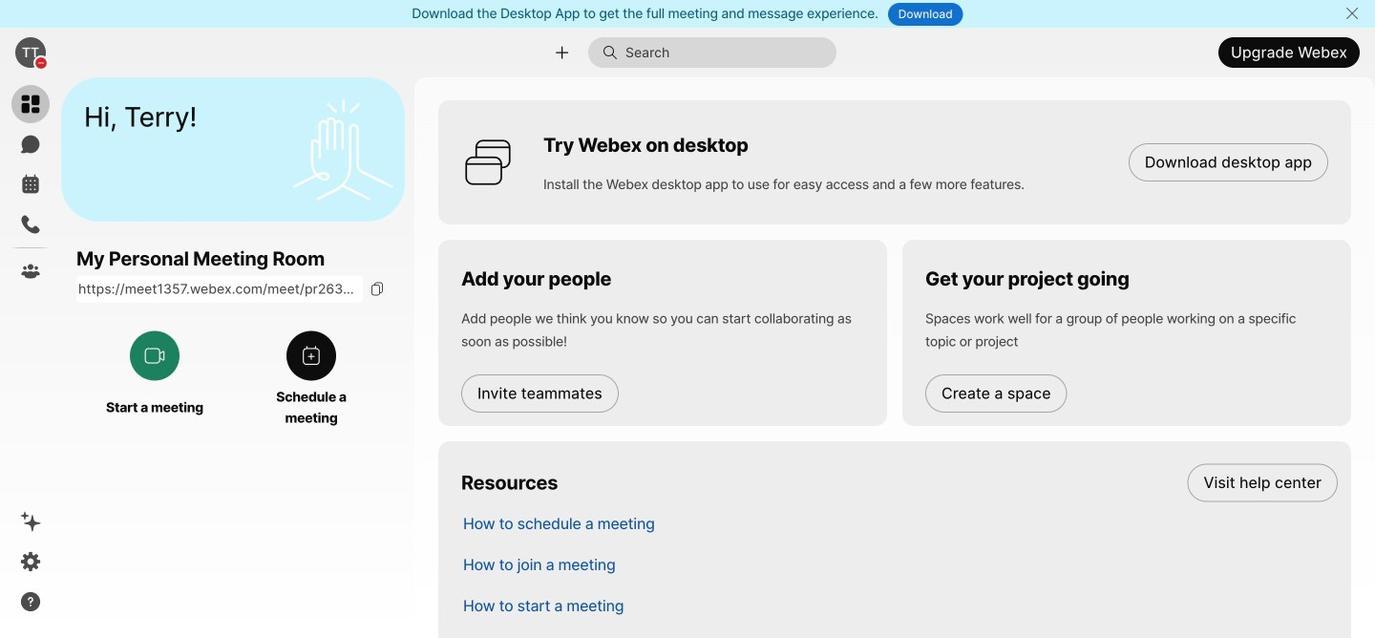 Task type: locate. For each thing, give the bounding box(es) containing it.
navigation
[[0, 77, 61, 638]]

click to copy your pmr address image
[[370, 281, 385, 296]]

dashboard image
[[19, 93, 42, 116]]

list item
[[448, 462, 1352, 504], [448, 504, 1352, 545], [448, 545, 1352, 586], [448, 586, 1352, 627], [448, 627, 1352, 638]]

1 list item from the top
[[448, 462, 1352, 504]]

schedule a meeting image
[[300, 344, 323, 367]]

calls image
[[19, 213, 42, 236]]

None text field
[[76, 275, 363, 302]]

wrapper image
[[603, 45, 626, 60]]

meetings image
[[19, 173, 42, 196]]

what's new image
[[19, 510, 42, 533]]

3 list item from the top
[[448, 545, 1352, 586]]

2 list item from the top
[[448, 504, 1352, 545]]

4 list item from the top
[[448, 586, 1352, 627]]

settings image
[[19, 550, 42, 573]]

start a meeting image
[[143, 344, 166, 367]]



Task type: describe. For each thing, give the bounding box(es) containing it.
help image
[[19, 590, 42, 613]]

connect people image
[[553, 43, 572, 62]]

wrapper image
[[35, 57, 48, 70]]

teams, has no new notifications image
[[19, 260, 42, 283]]

two hands high fiving image
[[286, 92, 400, 207]]

webex tab list
[[11, 85, 50, 290]]

cancel_16 image
[[1345, 6, 1360, 21]]

messaging, has no new notifications image
[[19, 133, 42, 156]]

5 list item from the top
[[448, 627, 1352, 638]]



Task type: vqa. For each thing, say whether or not it's contained in the screenshot.
General TAB
no



